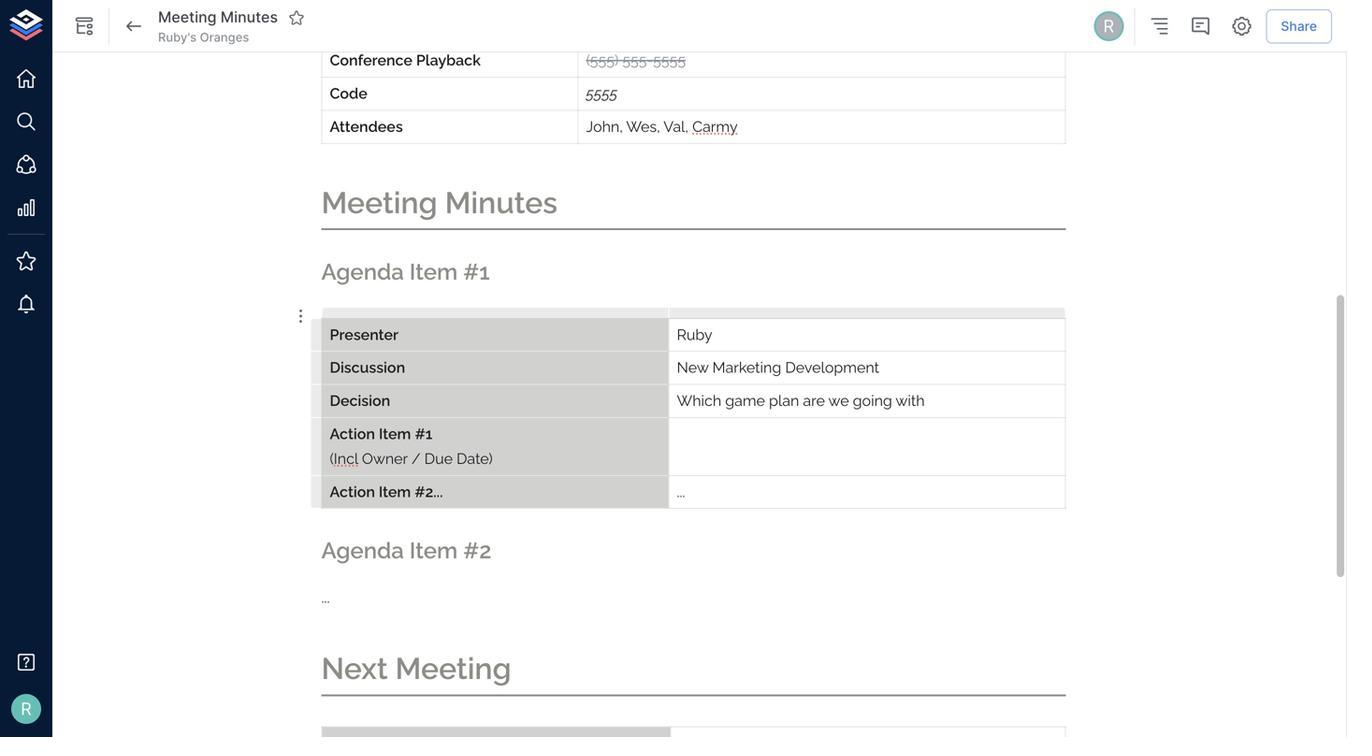 Task type: vqa. For each thing, say whether or not it's contained in the screenshot.
Agenda
yes



Task type: describe. For each thing, give the bounding box(es) containing it.
new
[[677, 359, 709, 376]]

agenda item #2
[[322, 538, 492, 564]]

0 horizontal spatial minutes
[[221, 8, 278, 26]]

marketing
[[713, 359, 782, 376]]

due
[[425, 450, 453, 467]]

0 vertical spatial meeting
[[158, 8, 217, 26]]

item for action item #2...
[[379, 483, 411, 501]]

(555) 555-5555
[[586, 52, 686, 69]]

item for agenda item #1
[[410, 259, 458, 285]]

with
[[896, 392, 925, 410]]

decision
[[330, 392, 391, 410]]

0 horizontal spatial r
[[21, 699, 32, 720]]

ruby's
[[158, 30, 197, 44]]

which
[[677, 392, 722, 410]]

plan
[[769, 392, 800, 410]]

table of contents image
[[1149, 15, 1171, 37]]

wes,
[[627, 118, 661, 135]]

owner
[[362, 450, 408, 467]]

#1 for agenda item #1
[[464, 259, 490, 285]]

555-
[[623, 52, 654, 69]]

new marketing development
[[677, 359, 880, 376]]

1 horizontal spatial r
[[1104, 16, 1115, 36]]

(555)
[[586, 52, 619, 69]]

val,
[[664, 118, 689, 135]]

1 horizontal spatial meeting minutes
[[322, 185, 558, 220]]

agenda for agenda item #1
[[322, 259, 404, 285]]

john, wes, val, carmy
[[586, 118, 738, 135]]

development
[[786, 359, 880, 376]]

item for agenda item #2
[[410, 538, 458, 564]]

/
[[412, 450, 421, 467]]

share button
[[1267, 9, 1333, 43]]

1 vertical spatial meeting
[[322, 185, 438, 220]]

conference playback
[[330, 52, 481, 69]]

share
[[1282, 18, 1318, 34]]

discussion
[[330, 359, 405, 376]]

favorite image
[[288, 9, 305, 26]]

#2...
[[415, 483, 443, 501]]

(incl
[[330, 450, 358, 467]]



Task type: locate. For each thing, give the bounding box(es) containing it.
1 vertical spatial #1
[[415, 425, 433, 443]]

item inside action item #1 (incl owner / due date)
[[379, 425, 411, 443]]

action for action item #2...
[[330, 483, 375, 501]]

agenda for agenda item #2
[[322, 538, 404, 564]]

action for action item #1 (incl owner / due date)
[[330, 425, 375, 443]]

0 horizontal spatial 5555
[[586, 85, 618, 102]]

we
[[829, 392, 850, 410]]

1 horizontal spatial 5555
[[654, 52, 686, 69]]

meeting minutes
[[158, 8, 278, 26], [322, 185, 558, 220]]

0 vertical spatial meeting minutes
[[158, 8, 278, 26]]

ruby's oranges link
[[158, 29, 249, 46]]

...
[[677, 483, 686, 501], [322, 589, 330, 606]]

meeting
[[158, 8, 217, 26], [322, 185, 438, 220], [395, 652, 512, 687]]

carmy
[[693, 118, 738, 135]]

5555
[[654, 52, 686, 69], [586, 85, 618, 102]]

1 vertical spatial meeting minutes
[[322, 185, 558, 220]]

... next meeting
[[322, 589, 512, 687]]

1 vertical spatial r button
[[6, 689, 47, 730]]

1 vertical spatial ...
[[322, 589, 330, 606]]

show wiki image
[[73, 15, 95, 37]]

john,
[[586, 118, 623, 135]]

1 horizontal spatial minutes
[[445, 185, 558, 220]]

1 vertical spatial minutes
[[445, 185, 558, 220]]

code
[[330, 85, 368, 102]]

oranges
[[200, 30, 249, 44]]

action down (incl
[[330, 483, 375, 501]]

#1
[[464, 259, 490, 285], [415, 425, 433, 443]]

... up "next"
[[322, 589, 330, 606]]

2 vertical spatial meeting
[[395, 652, 512, 687]]

meeting minutes up oranges
[[158, 8, 278, 26]]

0 vertical spatial minutes
[[221, 8, 278, 26]]

go back image
[[123, 15, 145, 37]]

are
[[804, 392, 825, 410]]

#1 for action item #1 (incl owner / due date)
[[415, 425, 433, 443]]

1 horizontal spatial #1
[[464, 259, 490, 285]]

0 vertical spatial #1
[[464, 259, 490, 285]]

2 action from the top
[[330, 483, 375, 501]]

which game plan are we going with
[[677, 392, 925, 410]]

0 vertical spatial ...
[[677, 483, 686, 501]]

action item #2...
[[330, 483, 443, 501]]

action item #1 (incl owner / due date)
[[330, 425, 493, 467]]

going
[[853, 392, 893, 410]]

2 agenda from the top
[[322, 538, 404, 564]]

1 action from the top
[[330, 425, 375, 443]]

0 horizontal spatial r button
[[6, 689, 47, 730]]

... down which
[[677, 483, 686, 501]]

ruby
[[677, 326, 713, 343]]

#2
[[464, 538, 492, 564]]

0 vertical spatial 5555
[[654, 52, 686, 69]]

next
[[322, 652, 388, 687]]

... for ...
[[677, 483, 686, 501]]

action up (incl
[[330, 425, 375, 443]]

minutes
[[221, 8, 278, 26], [445, 185, 558, 220]]

meeting minutes up agenda item #1
[[322, 185, 558, 220]]

presenter
[[330, 326, 399, 343]]

date)
[[457, 450, 493, 467]]

conference
[[330, 52, 413, 69]]

0 horizontal spatial ...
[[322, 589, 330, 606]]

ruby's oranges
[[158, 30, 249, 44]]

1 vertical spatial action
[[330, 483, 375, 501]]

action
[[330, 425, 375, 443], [330, 483, 375, 501]]

5555 down (555)
[[586, 85, 618, 102]]

agenda up presenter at the left top of the page
[[322, 259, 404, 285]]

settings image
[[1231, 15, 1254, 37]]

0 vertical spatial action
[[330, 425, 375, 443]]

attendees
[[330, 118, 403, 135]]

1 vertical spatial agenda
[[322, 538, 404, 564]]

agenda
[[322, 259, 404, 285], [322, 538, 404, 564]]

#1 inside action item #1 (incl owner / due date)
[[415, 425, 433, 443]]

... inside ... next meeting
[[322, 589, 330, 606]]

r button
[[1092, 8, 1127, 44], [6, 689, 47, 730]]

1 vertical spatial r
[[21, 699, 32, 720]]

action inside action item #1 (incl owner / due date)
[[330, 425, 375, 443]]

meeting inside ... next meeting
[[395, 652, 512, 687]]

0 horizontal spatial #1
[[415, 425, 433, 443]]

0 vertical spatial agenda
[[322, 259, 404, 285]]

comments image
[[1190, 15, 1212, 37]]

playback
[[416, 52, 481, 69]]

agenda down action item #2...
[[322, 538, 404, 564]]

5555 up the val,
[[654, 52, 686, 69]]

0 horizontal spatial meeting minutes
[[158, 8, 278, 26]]

0 vertical spatial r button
[[1092, 8, 1127, 44]]

agenda item #1
[[322, 259, 490, 285]]

... for ... next meeting
[[322, 589, 330, 606]]

item for action item #1 (incl owner / due date)
[[379, 425, 411, 443]]

item
[[410, 259, 458, 285], [379, 425, 411, 443], [379, 483, 411, 501], [410, 538, 458, 564]]

1 horizontal spatial r button
[[1092, 8, 1127, 44]]

1 vertical spatial 5555
[[586, 85, 618, 102]]

0 vertical spatial r
[[1104, 16, 1115, 36]]

1 horizontal spatial ...
[[677, 483, 686, 501]]

1 agenda from the top
[[322, 259, 404, 285]]

game
[[726, 392, 766, 410]]

r
[[1104, 16, 1115, 36], [21, 699, 32, 720]]



